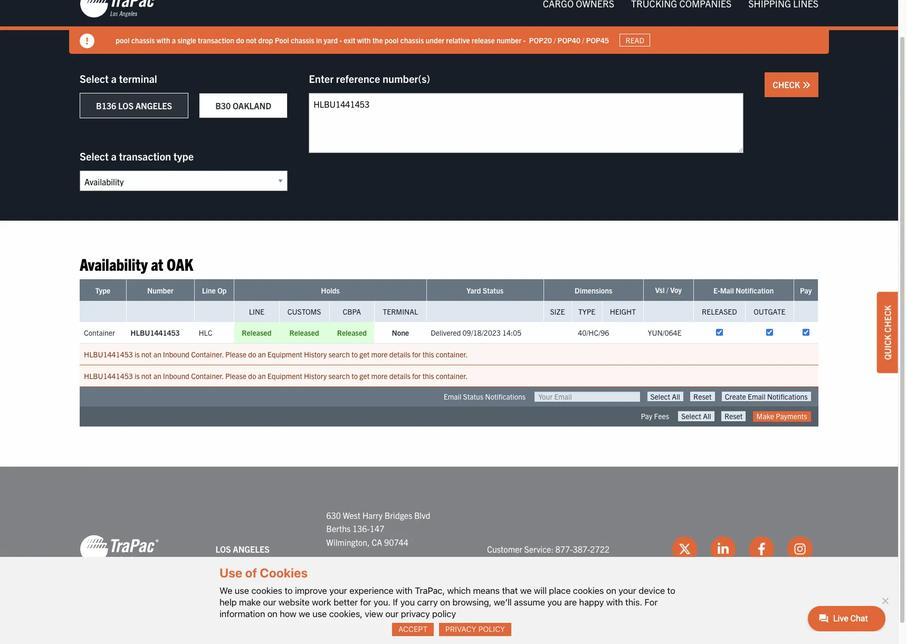 Task type: vqa. For each thing, say whether or not it's contained in the screenshot.
'Firms'
no



Task type: describe. For each thing, give the bounding box(es) containing it.
2 equipment from the top
[[268, 371, 302, 381]]

will
[[534, 585, 547, 596]]

1 vertical spatial hlbu1441453
[[84, 350, 133, 359]]

vsl / voy
[[655, 285, 682, 295]]

1 vertical spatial not
[[141, 350, 152, 359]]

that
[[502, 585, 518, 596]]

1 vertical spatial for
[[412, 371, 421, 381]]

40/hc/96
[[578, 328, 609, 338]]

hlc
[[199, 328, 213, 338]]

pay fees
[[641, 411, 669, 421]]

cookies
[[260, 566, 308, 580]]

1 vertical spatial angeles
[[233, 543, 270, 554]]

for inside use of cookies we use cookies to improve your experience with trapac, which means that we will place cookies on your device to help make our website work better for you. if you carry on browsing, we'll assume you are happy with this. for information on how we use cookies, view our privacy policy
[[360, 597, 371, 607]]

outgate
[[754, 307, 786, 316]]

west
[[343, 510, 361, 520]]

pool chassis with a single transaction  do not drop pool chassis in yard -  exit with the pool chassis under relative release number -  pop20 / pop40 / pop45
[[116, 35, 609, 45]]

place
[[549, 585, 571, 596]]

delivered 09/18/2023 14:05
[[431, 328, 522, 338]]

experience
[[350, 585, 394, 596]]

1 is from the top
[[135, 350, 140, 359]]

2 your from the left
[[619, 585, 637, 596]]

email
[[444, 392, 462, 401]]

mail
[[720, 286, 734, 295]]

select a terminal
[[80, 72, 157, 85]]

0 horizontal spatial transaction
[[119, 149, 171, 163]]

cargo owners menu item
[[535, 0, 623, 14]]

released down 'e-'
[[702, 307, 737, 316]]

with up if
[[396, 585, 413, 596]]

means
[[473, 585, 500, 596]]

single
[[177, 35, 196, 45]]

use
[[220, 566, 242, 580]]

2 container. from the top
[[191, 371, 224, 381]]

e-
[[714, 286, 720, 295]]

0 vertical spatial we
[[520, 585, 532, 596]]

630 west harry bridges blvd berths 136-147 wilmington, ca 90744
[[326, 510, 430, 547]]

transaction inside banner
[[198, 35, 234, 45]]

work
[[312, 597, 331, 607]]

2 vertical spatial do
[[248, 371, 256, 381]]

1 horizontal spatial our
[[385, 609, 399, 619]]

height
[[610, 307, 636, 316]]

1 this from the top
[[423, 350, 434, 359]]

2 hlbu1441453 is not an inbound container. please do an equipment history search to get more details for this container. from the top
[[84, 371, 468, 381]]

better
[[334, 597, 358, 607]]

1 details from the top
[[389, 350, 411, 359]]

2 horizontal spatial /
[[667, 285, 669, 295]]

quick
[[883, 335, 893, 360]]

no image
[[880, 595, 891, 606]]

how
[[280, 609, 297, 619]]

2704
[[366, 577, 385, 588]]

make payments
[[757, 411, 807, 421]]

with left this. on the bottom right of page
[[606, 597, 623, 607]]

2 los angeles image from the top
[[80, 534, 159, 564]]

pop45
[[586, 35, 609, 45]]

read link
[[620, 34, 651, 47]]

2 you from the left
[[548, 597, 562, 607]]

under
[[426, 35, 445, 45]]

terminal
[[383, 307, 418, 316]]

0 horizontal spatial on
[[267, 609, 278, 619]]

0 vertical spatial a
[[172, 35, 176, 45]]

select a transaction type
[[80, 149, 194, 163]]

in
[[316, 35, 322, 45]]

1 horizontal spatial type
[[579, 307, 596, 316]]

code:
[[343, 577, 364, 588]]

relative
[[446, 35, 470, 45]]

2 history from the top
[[304, 371, 327, 381]]

footer containing 630 west harry bridges blvd
[[0, 466, 898, 644]]

carry
[[417, 597, 438, 607]]

0 vertical spatial hlbu1441453
[[131, 328, 180, 338]]

make payments link
[[753, 411, 811, 422]]

check button
[[765, 72, 819, 97]]

1 vertical spatial los
[[216, 543, 231, 554]]

view
[[365, 609, 383, 619]]

released right hlc
[[242, 328, 272, 338]]

which
[[447, 585, 471, 596]]

1 vertical spatial we
[[299, 609, 310, 619]]

2 vertical spatial hlbu1441453
[[84, 371, 133, 381]]

select for select a transaction type
[[80, 149, 109, 163]]

1 inbound from the top
[[163, 350, 189, 359]]

quick check link
[[877, 292, 898, 373]]

2 this from the top
[[423, 371, 434, 381]]

2 please from the top
[[225, 371, 247, 381]]

released down customs
[[290, 328, 319, 338]]

use of cookies we use cookies to improve your experience with trapac, which means that we will place cookies on your device to help make our website work better for you. if you carry on browsing, we'll assume you are happy with this. for information on how we use cookies, view our privacy policy
[[220, 566, 676, 619]]

2722
[[590, 543, 610, 554]]

0 vertical spatial use
[[235, 585, 249, 596]]

yard
[[324, 35, 338, 45]]

b30 oakland
[[215, 100, 271, 111]]

release
[[472, 35, 495, 45]]

status for email
[[463, 392, 484, 401]]

fees
[[654, 411, 669, 421]]

14:05
[[503, 328, 522, 338]]

privacy policy
[[446, 625, 505, 634]]

trapac,
[[415, 585, 445, 596]]

1 vertical spatial check
[[883, 305, 893, 333]]

pop20
[[529, 35, 552, 45]]

0 vertical spatial angeles
[[135, 100, 172, 111]]

0 vertical spatial on
[[606, 585, 617, 596]]

oak
[[167, 253, 193, 274]]

b30
[[215, 100, 231, 111]]

shipping lines menu item
[[740, 0, 827, 14]]

pool
[[275, 35, 289, 45]]

pay for pay fees
[[641, 411, 653, 421]]

enter reference number(s)
[[309, 72, 430, 85]]

payments
[[776, 411, 807, 421]]

b136
[[96, 100, 116, 111]]

none
[[392, 328, 409, 338]]

387-
[[573, 543, 590, 554]]

availability at oak
[[80, 253, 193, 274]]

customs
[[288, 307, 321, 316]]

1 horizontal spatial /
[[582, 35, 585, 45]]

quick check
[[883, 305, 893, 360]]

the
[[373, 35, 383, 45]]

2 chassis from the left
[[291, 35, 314, 45]]

yun/064e
[[648, 328, 682, 338]]

check inside button
[[773, 79, 802, 90]]

drop
[[258, 35, 273, 45]]

los angeles
[[216, 543, 270, 554]]

1 vertical spatial do
[[248, 350, 256, 359]]

select for select a terminal
[[80, 72, 109, 85]]

2 vertical spatial not
[[141, 371, 152, 381]]

released down the cbpa
[[337, 328, 367, 338]]

accept link
[[392, 623, 434, 636]]

trucking companies menu item
[[623, 0, 740, 14]]

2 container. from the top
[[436, 371, 468, 381]]

1 cookies from the left
[[251, 585, 282, 596]]

1 hlbu1441453 is not an inbound container. please do an equipment history search to get more details for this container. from the top
[[84, 350, 468, 359]]

bridges
[[385, 510, 412, 520]]

solid image
[[80, 34, 94, 49]]

2 more from the top
[[371, 371, 388, 381]]

1 your from the left
[[329, 585, 347, 596]]

b136 los angeles
[[96, 100, 172, 111]]

1 vertical spatial on
[[440, 597, 450, 607]]



Task type: locate. For each thing, give the bounding box(es) containing it.
please
[[225, 350, 247, 359], [225, 371, 247, 381]]

number
[[147, 286, 174, 295]]

0 vertical spatial not
[[246, 35, 257, 45]]

our down if
[[385, 609, 399, 619]]

of
[[245, 566, 257, 580]]

0 horizontal spatial your
[[329, 585, 347, 596]]

0 vertical spatial container.
[[436, 350, 468, 359]]

2 vertical spatial a
[[111, 149, 117, 163]]

- left exit
[[340, 35, 342, 45]]

1 vertical spatial status
[[463, 392, 484, 401]]

1 horizontal spatial -
[[523, 35, 526, 45]]

privacy
[[446, 625, 476, 634]]

pool
[[116, 35, 130, 45], [385, 35, 399, 45]]

0 horizontal spatial check
[[773, 79, 802, 90]]

0 vertical spatial for
[[412, 350, 421, 359]]

chassis left under
[[400, 35, 424, 45]]

0 vertical spatial check
[[773, 79, 802, 90]]

use up make
[[235, 585, 249, 596]]

1 select from the top
[[80, 72, 109, 85]]

we up assume in the bottom right of the page
[[520, 585, 532, 596]]

we'll
[[494, 597, 512, 607]]

1 container. from the top
[[436, 350, 468, 359]]

1 horizontal spatial chassis
[[291, 35, 314, 45]]

1 horizontal spatial you
[[548, 597, 562, 607]]

2 pool from the left
[[385, 35, 399, 45]]

line left customs
[[249, 307, 265, 316]]

you.
[[374, 597, 391, 607]]

1 horizontal spatial angeles
[[233, 543, 270, 554]]

cbpa
[[343, 307, 361, 316]]

a for terminal
[[111, 72, 117, 85]]

angeles down terminal
[[135, 100, 172, 111]]

cookies up make
[[251, 585, 282, 596]]

transaction right single on the left top of page
[[198, 35, 234, 45]]

1 vertical spatial container.
[[436, 371, 468, 381]]

1 vertical spatial please
[[225, 371, 247, 381]]

0 vertical spatial los angeles image
[[80, 0, 159, 18]]

1 vertical spatial los angeles image
[[80, 534, 159, 564]]

equipment
[[268, 350, 302, 359], [268, 371, 302, 381]]

reference
[[336, 72, 380, 85]]

your up better
[[329, 585, 347, 596]]

0 vertical spatial line
[[202, 286, 216, 295]]

0 horizontal spatial /
[[554, 35, 556, 45]]

2 horizontal spatial on
[[606, 585, 617, 596]]

1 vertical spatial search
[[329, 371, 350, 381]]

on left how
[[267, 609, 278, 619]]

a left single on the left top of page
[[172, 35, 176, 45]]

1 chassis from the left
[[131, 35, 155, 45]]

released
[[702, 307, 737, 316], [242, 328, 272, 338], [290, 328, 319, 338], [337, 328, 367, 338]]

on
[[606, 585, 617, 596], [440, 597, 450, 607], [267, 609, 278, 619]]

1 vertical spatial a
[[111, 72, 117, 85]]

your up this. on the bottom right of page
[[619, 585, 637, 596]]

you down place
[[548, 597, 562, 607]]

angeles up of
[[233, 543, 270, 554]]

status for yard
[[483, 286, 504, 295]]

/ left pop45
[[582, 35, 585, 45]]

number
[[497, 35, 522, 45]]

for
[[645, 597, 658, 607]]

90744
[[384, 537, 409, 547]]

0 vertical spatial is
[[135, 350, 140, 359]]

on left the 'device'
[[606, 585, 617, 596]]

this
[[423, 350, 434, 359], [423, 371, 434, 381]]

website
[[279, 597, 310, 607]]

0 horizontal spatial we
[[299, 609, 310, 619]]

pay
[[800, 286, 812, 295], [641, 411, 653, 421]]

1 horizontal spatial we
[[520, 585, 532, 596]]

1 horizontal spatial your
[[619, 585, 637, 596]]

/ left pop40
[[554, 35, 556, 45]]

2 vertical spatial on
[[267, 609, 278, 619]]

line for line
[[249, 307, 265, 316]]

e-mail notification
[[714, 286, 774, 295]]

container. up email
[[436, 371, 468, 381]]

status
[[483, 286, 504, 295], [463, 392, 484, 401]]

status right email
[[463, 392, 484, 401]]

privacy
[[401, 609, 430, 619]]

2 select from the top
[[80, 149, 109, 163]]

type down availability
[[95, 286, 111, 295]]

0 horizontal spatial -
[[340, 35, 342, 45]]

customer service: 877-387-2722
[[487, 543, 610, 554]]

0 vertical spatial transaction
[[198, 35, 234, 45]]

vsl
[[655, 285, 665, 295]]

op
[[217, 286, 227, 295]]

1 horizontal spatial use
[[313, 609, 327, 619]]

voy
[[670, 285, 682, 295]]

0 horizontal spatial pool
[[116, 35, 130, 45]]

None button
[[647, 392, 684, 401], [691, 392, 715, 401], [722, 392, 811, 401], [678, 411, 715, 421], [722, 411, 746, 421], [647, 392, 684, 401], [691, 392, 715, 401], [722, 392, 811, 401], [678, 411, 715, 421], [722, 411, 746, 421]]

banner containing pool chassis with a single transaction  do not drop pool chassis in yard -  exit with the pool chassis under relative release number -  pop20 / pop40 / pop45
[[0, 0, 906, 54]]

2 details from the top
[[389, 371, 411, 381]]

1 get from the top
[[360, 350, 370, 359]]

yard
[[467, 286, 481, 295]]

147
[[370, 523, 384, 534]]

select down b136
[[80, 149, 109, 163]]

status right yard
[[483, 286, 504, 295]]

make
[[757, 411, 774, 421]]

1 vertical spatial transaction
[[119, 149, 171, 163]]

are
[[564, 597, 577, 607]]

pay right notification
[[800, 286, 812, 295]]

a for transaction
[[111, 149, 117, 163]]

we
[[220, 585, 233, 596]]

None checkbox
[[716, 329, 723, 336], [766, 329, 773, 336], [803, 329, 810, 336], [716, 329, 723, 336], [766, 329, 773, 336], [803, 329, 810, 336]]

- right number
[[523, 35, 526, 45]]

with left the
[[357, 35, 371, 45]]

1 please from the top
[[225, 350, 247, 359]]

1 vertical spatial details
[[389, 371, 411, 381]]

0 vertical spatial inbound
[[163, 350, 189, 359]]

1 more from the top
[[371, 350, 388, 359]]

pool right solid image
[[116, 35, 130, 45]]

wilmington,
[[326, 537, 370, 547]]

1 horizontal spatial pay
[[800, 286, 812, 295]]

0 horizontal spatial use
[[235, 585, 249, 596]]

0 vertical spatial do
[[236, 35, 244, 45]]

improve
[[295, 585, 327, 596]]

1 vertical spatial use
[[313, 609, 327, 619]]

line op
[[202, 286, 227, 295]]

0 horizontal spatial los
[[118, 100, 134, 111]]

0 vertical spatial status
[[483, 286, 504, 295]]

service:
[[524, 543, 554, 554]]

1 vertical spatial more
[[371, 371, 388, 381]]

a
[[172, 35, 176, 45], [111, 72, 117, 85], [111, 149, 117, 163]]

use down work
[[313, 609, 327, 619]]

solid image
[[802, 81, 811, 89]]

1 vertical spatial inbound
[[163, 371, 189, 381]]

0 vertical spatial history
[[304, 350, 327, 359]]

1 you from the left
[[400, 597, 415, 607]]

1 - from the left
[[340, 35, 342, 45]]

with left single on the left top of page
[[157, 35, 170, 45]]

chassis left in
[[291, 35, 314, 45]]

device
[[639, 585, 665, 596]]

1 horizontal spatial on
[[440, 597, 450, 607]]

2 - from the left
[[523, 35, 526, 45]]

Your Email email field
[[535, 392, 640, 402]]

2 horizontal spatial chassis
[[400, 35, 424, 45]]

our right make
[[263, 597, 276, 607]]

1 vertical spatial this
[[423, 371, 434, 381]]

banner
[[0, 0, 906, 54]]

chassis up terminal
[[131, 35, 155, 45]]

blvd
[[414, 510, 430, 520]]

container.
[[436, 350, 468, 359], [436, 371, 468, 381]]

ca
[[372, 537, 382, 547]]

notification
[[736, 286, 774, 295]]

footer
[[0, 466, 898, 644]]

details
[[389, 350, 411, 359], [389, 371, 411, 381]]

1 horizontal spatial cookies
[[573, 585, 604, 596]]

delivered
[[431, 328, 461, 338]]

check
[[773, 79, 802, 90], [883, 305, 893, 333]]

enter
[[309, 72, 334, 85]]

1 pool from the left
[[116, 35, 130, 45]]

0 vertical spatial our
[[263, 597, 276, 607]]

policy
[[479, 625, 505, 634]]

1 history from the top
[[304, 350, 327, 359]]

container.
[[191, 350, 224, 359], [191, 371, 224, 381]]

0 vertical spatial los
[[118, 100, 134, 111]]

transaction
[[198, 35, 234, 45], [119, 149, 171, 163]]

0 horizontal spatial type
[[95, 286, 111, 295]]

on up "policy"
[[440, 597, 450, 607]]

at
[[151, 253, 163, 274]]

0 vertical spatial details
[[389, 350, 411, 359]]

we down website
[[299, 609, 310, 619]]

3 chassis from the left
[[400, 35, 424, 45]]

0 vertical spatial more
[[371, 350, 388, 359]]

0 horizontal spatial our
[[263, 597, 276, 607]]

1 vertical spatial is
[[135, 371, 140, 381]]

630
[[326, 510, 341, 520]]

2 search from the top
[[329, 371, 350, 381]]

line for line op
[[202, 286, 216, 295]]

1 horizontal spatial check
[[883, 305, 893, 333]]

use
[[235, 585, 249, 596], [313, 609, 327, 619]]

browsing,
[[453, 597, 492, 607]]

angeles
[[135, 100, 172, 111], [233, 543, 270, 554]]

los angeles image
[[80, 0, 159, 18], [80, 534, 159, 564]]

privacy policy link
[[439, 623, 512, 636]]

a down b136
[[111, 149, 117, 163]]

accept
[[398, 625, 428, 634]]

0 vertical spatial container.
[[191, 350, 224, 359]]

los up use
[[216, 543, 231, 554]]

transaction left the 'type' at top left
[[119, 149, 171, 163]]

0 vertical spatial equipment
[[268, 350, 302, 359]]

not inside banner
[[246, 35, 257, 45]]

/ right vsl
[[667, 285, 669, 295]]

1 vertical spatial hlbu1441453 is not an inbound container. please do an equipment history search to get more details for this container.
[[84, 371, 468, 381]]

yard status
[[467, 286, 504, 295]]

1 los angeles image from the top
[[80, 0, 159, 18]]

1 vertical spatial history
[[304, 371, 327, 381]]

1 horizontal spatial transaction
[[198, 35, 234, 45]]

0 horizontal spatial pay
[[641, 411, 653, 421]]

2 cookies from the left
[[573, 585, 604, 596]]

0 vertical spatial hlbu1441453 is not an inbound container. please do an equipment history search to get more details for this container.
[[84, 350, 468, 359]]

cookies up 'happy'
[[573, 585, 604, 596]]

0 vertical spatial type
[[95, 286, 111, 295]]

holds
[[321, 286, 340, 295]]

you right if
[[400, 597, 415, 607]]

1 vertical spatial get
[[360, 371, 370, 381]]

0 vertical spatial pay
[[800, 286, 812, 295]]

line left "op"
[[202, 286, 216, 295]]

get
[[360, 350, 370, 359], [360, 371, 370, 381]]

harry
[[362, 510, 383, 520]]

1 horizontal spatial los
[[216, 543, 231, 554]]

to
[[352, 350, 358, 359], [352, 371, 358, 381], [285, 585, 293, 596], [668, 585, 676, 596]]

pool right the
[[385, 35, 399, 45]]

0 horizontal spatial line
[[202, 286, 216, 295]]

2 is from the top
[[135, 371, 140, 381]]

type down the dimensions
[[579, 307, 596, 316]]

0 horizontal spatial angeles
[[135, 100, 172, 111]]

select up b136
[[80, 72, 109, 85]]

2 get from the top
[[360, 371, 370, 381]]

1 horizontal spatial line
[[249, 307, 265, 316]]

1 vertical spatial type
[[579, 307, 596, 316]]

-
[[340, 35, 342, 45], [523, 35, 526, 45]]

2 vertical spatial for
[[360, 597, 371, 607]]

0 vertical spatial this
[[423, 350, 434, 359]]

1 vertical spatial equipment
[[268, 371, 302, 381]]

0 vertical spatial please
[[225, 350, 247, 359]]

1 equipment from the top
[[268, 350, 302, 359]]

a left terminal
[[111, 72, 117, 85]]

09/18/2023
[[463, 328, 501, 338]]

0 vertical spatial select
[[80, 72, 109, 85]]

1 vertical spatial our
[[385, 609, 399, 619]]

0 vertical spatial search
[[329, 350, 350, 359]]

exit
[[344, 35, 356, 45]]

0 horizontal spatial you
[[400, 597, 415, 607]]

0 horizontal spatial cookies
[[251, 585, 282, 596]]

type
[[95, 286, 111, 295], [579, 307, 596, 316]]

136-
[[353, 523, 370, 534]]

pay for pay
[[800, 286, 812, 295]]

berths
[[326, 523, 351, 534]]

1 vertical spatial line
[[249, 307, 265, 316]]

0 vertical spatial get
[[360, 350, 370, 359]]

los right b136
[[118, 100, 134, 111]]

1 horizontal spatial pool
[[385, 35, 399, 45]]

2 inbound from the top
[[163, 371, 189, 381]]

information
[[220, 609, 265, 619]]

Enter reference number(s) text field
[[309, 93, 744, 153]]

1 search from the top
[[329, 350, 350, 359]]

pay left fees
[[641, 411, 653, 421]]

cookies,
[[329, 609, 363, 619]]

container
[[84, 328, 115, 338]]

menu bar
[[535, 0, 827, 14]]

policy
[[432, 609, 456, 619]]

your
[[329, 585, 347, 596], [619, 585, 637, 596]]

container. down delivered on the bottom
[[436, 350, 468, 359]]

1 container. from the top
[[191, 350, 224, 359]]

read
[[626, 35, 644, 45]]

make
[[239, 597, 261, 607]]



